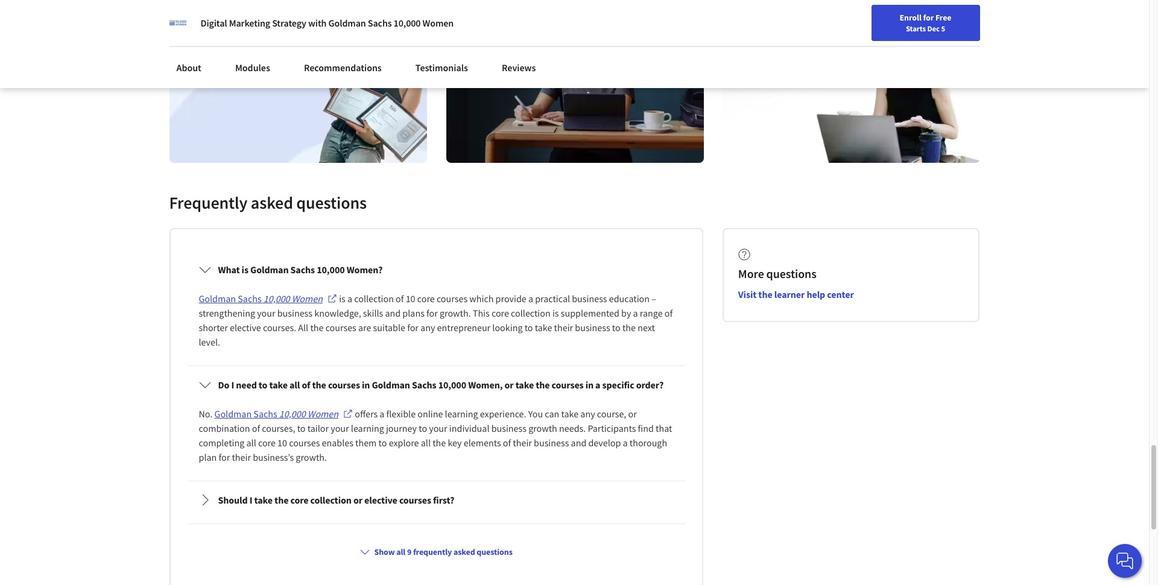 Task type: vqa. For each thing, say whether or not it's contained in the screenshot.
menu
no



Task type: locate. For each thing, give the bounding box(es) containing it.
take up the experience. you
[[516, 379, 534, 391]]

i for do
[[231, 379, 234, 391]]

take up needs.
[[562, 408, 579, 420]]

sachs
[[368, 17, 392, 29], [291, 263, 315, 276], [238, 292, 262, 305], [412, 379, 437, 391], [254, 408, 277, 420]]

level.
[[199, 336, 220, 348]]

learning down offers
[[351, 422, 384, 434]]

0 vertical spatial opens in a new tab image
[[328, 294, 337, 303]]

1 vertical spatial is
[[339, 292, 346, 305]]

0 horizontal spatial any
[[421, 321, 435, 334]]

business down the experience. you
[[492, 422, 527, 434]]

0 vertical spatial i
[[231, 379, 234, 391]]

0 horizontal spatial i
[[231, 379, 234, 391]]

your up enables at the left of the page
[[331, 422, 349, 434]]

goldman right what
[[250, 263, 289, 276]]

take
[[535, 321, 552, 334], [269, 379, 288, 391], [516, 379, 534, 391], [562, 408, 579, 420], [254, 494, 273, 506]]

women?
[[347, 263, 383, 276]]

a up knowledge,
[[348, 292, 352, 305]]

growth. down tailor
[[296, 451, 327, 463]]

0 vertical spatial goldman sachs 10,000 women
[[199, 292, 323, 305]]

a right by
[[633, 307, 638, 319]]

opens in a new tab image
[[328, 294, 337, 303], [343, 409, 353, 419], [373, 524, 382, 534]]

2 horizontal spatial collection
[[511, 307, 551, 319]]

questions
[[297, 192, 367, 213], [767, 266, 817, 281], [477, 547, 513, 557]]

2 horizontal spatial opens in a new tab image
[[373, 524, 382, 534]]

core
[[417, 292, 435, 305], [492, 307, 509, 319], [258, 437, 276, 449], [291, 494, 309, 506]]

starts
[[906, 24, 926, 33]]

women for leftmost opens in a new tab icon
[[292, 292, 323, 305]]

that
[[656, 422, 673, 434]]

participants
[[588, 422, 636, 434]]

courses down tailor
[[289, 437, 320, 449]]

0 vertical spatial learning
[[445, 408, 478, 420]]

elective up show
[[365, 494, 398, 506]]

for right plans
[[427, 307, 438, 319]]

goldman sachs 10,000 women for leftmost opens in a new tab icon
[[199, 292, 323, 305]]

digital
[[201, 17, 227, 29]]

to right them
[[379, 437, 387, 449]]

their down the growth on the left bottom of page
[[513, 437, 532, 449]]

goldman sachs 10,000 women up courses.
[[199, 292, 323, 305]]

of right elements
[[503, 437, 511, 449]]

collection up skills at the left of the page
[[354, 292, 394, 305]]

1 horizontal spatial is
[[339, 292, 346, 305]]

1 horizontal spatial 10
[[406, 292, 416, 305]]

core up "business's"
[[258, 437, 276, 449]]

and down needs.
[[571, 437, 587, 449]]

develop
[[589, 437, 621, 449]]

collapsed list
[[185, 248, 688, 585]]

about
[[177, 62, 202, 74]]

the down "business's"
[[275, 494, 289, 506]]

about link
[[169, 54, 209, 81]]

i right should
[[250, 494, 253, 506]]

0 vertical spatial elective
[[230, 321, 261, 334]]

1 horizontal spatial elective
[[365, 494, 398, 506]]

their
[[554, 321, 573, 334], [513, 437, 532, 449], [232, 451, 251, 463]]

shorter
[[199, 321, 228, 334]]

visit the learner help center
[[739, 288, 854, 300]]

0 vertical spatial 10
[[406, 292, 416, 305]]

opens in a new tab image up show
[[373, 524, 382, 534]]

any up needs.
[[581, 408, 595, 420]]

1 vertical spatial growth.
[[296, 451, 327, 463]]

courses up can
[[552, 379, 584, 391]]

frequently
[[413, 547, 452, 557]]

is a collection of 10 core courses which provide a practical business education – strengthening your business knowledge, skills and plans for growth. this core collection is supplemented by a range of shorter elective courses. all the courses are suitable for any entrepreneur looking to take their business to the next level.
[[199, 292, 675, 348]]

1 vertical spatial i
[[250, 494, 253, 506]]

i for should
[[250, 494, 253, 506]]

0 horizontal spatial collection
[[311, 494, 352, 506]]

for inside offers a flexible online learning experience. you can take any course, or combination of courses, to tailor your learning journey to your individual business growth needs. participants find that completing all core 10 courses enables them to explore all the key elements of their business and develop a thorough plan for their business's growth.
[[219, 451, 230, 463]]

women up tailor
[[308, 408, 339, 420]]

1 vertical spatial or
[[629, 408, 637, 420]]

1 vertical spatial women
[[292, 292, 323, 305]]

or right course,
[[629, 408, 637, 420]]

enroll
[[900, 12, 922, 23]]

0 vertical spatial is
[[242, 263, 249, 276]]

1 horizontal spatial i
[[250, 494, 253, 506]]

reviews
[[502, 62, 536, 74]]

1 vertical spatial asked
[[454, 547, 475, 557]]

their down the completing at the bottom of page
[[232, 451, 251, 463]]

provide
[[496, 292, 527, 305]]

can
[[545, 408, 560, 420]]

0 horizontal spatial learning
[[351, 422, 384, 434]]

the down by
[[623, 321, 636, 334]]

testimonials link
[[408, 54, 476, 81]]

business down supplemented at the bottom
[[575, 321, 611, 334]]

women for the middle opens in a new tab icon
[[308, 408, 339, 420]]

core down "business's"
[[291, 494, 309, 506]]

in
[[362, 379, 370, 391], [586, 379, 594, 391]]

1 vertical spatial their
[[513, 437, 532, 449]]

for
[[924, 12, 934, 23], [427, 307, 438, 319], [407, 321, 419, 334], [219, 451, 230, 463]]

goldman sachs image
[[169, 14, 186, 31]]

of up plans
[[396, 292, 404, 305]]

10 down courses,
[[278, 437, 287, 449]]

a
[[348, 292, 352, 305], [529, 292, 533, 305], [633, 307, 638, 319], [596, 379, 601, 391], [380, 408, 385, 420], [623, 437, 628, 449]]

a left specific
[[596, 379, 601, 391]]

your up courses.
[[257, 307, 276, 319]]

of right range
[[665, 307, 673, 319]]

flexible
[[387, 408, 416, 420]]

1 vertical spatial learning
[[351, 422, 384, 434]]

online
[[418, 408, 443, 420]]

your down online on the left of the page
[[429, 422, 448, 434]]

1 horizontal spatial growth.
[[440, 307, 471, 319]]

1 horizontal spatial their
[[513, 437, 532, 449]]

courses down knowledge,
[[326, 321, 357, 334]]

women up all
[[292, 292, 323, 305]]

is right what
[[242, 263, 249, 276]]

1 vertical spatial 10
[[278, 437, 287, 449]]

10
[[406, 292, 416, 305], [278, 437, 287, 449]]

0 vertical spatial their
[[554, 321, 573, 334]]

your
[[257, 307, 276, 319], [331, 422, 349, 434], [429, 422, 448, 434]]

0 horizontal spatial growth.
[[296, 451, 327, 463]]

to left tailor
[[297, 422, 306, 434]]

take inside offers a flexible online learning experience. you can take any course, or combination of courses, to tailor your learning journey to your individual business growth needs. participants find that completing all core 10 courses enables them to explore all the key elements of their business and develop a thorough plan for their business's growth.
[[562, 408, 579, 420]]

0 horizontal spatial asked
[[251, 192, 293, 213]]

1 horizontal spatial asked
[[454, 547, 475, 557]]

all
[[290, 379, 300, 391], [247, 437, 256, 449], [421, 437, 431, 449], [397, 547, 406, 557]]

collection down enables at the left of the page
[[311, 494, 352, 506]]

or right women,
[[505, 379, 514, 391]]

2 vertical spatial women
[[308, 408, 339, 420]]

goldman
[[329, 17, 366, 29], [250, 263, 289, 276], [199, 292, 236, 305], [372, 379, 410, 391], [215, 408, 252, 420]]

strengthening
[[199, 307, 255, 319]]

should i take the core collection or elective courses first?
[[218, 494, 455, 506]]

and up suitable
[[385, 307, 401, 319]]

9
[[407, 547, 412, 557]]

2 horizontal spatial your
[[429, 422, 448, 434]]

offers
[[355, 408, 378, 420]]

learning
[[445, 408, 478, 420], [351, 422, 384, 434]]

learning up individual
[[445, 408, 478, 420]]

collection
[[354, 292, 394, 305], [511, 307, 551, 319], [311, 494, 352, 506]]

0 vertical spatial and
[[385, 307, 401, 319]]

is down practical on the left of page
[[553, 307, 559, 319]]

goldman sachs 10,000 women up courses,
[[215, 408, 339, 420]]

2 in from the left
[[586, 379, 594, 391]]

plans
[[403, 307, 425, 319]]

and
[[385, 307, 401, 319], [571, 437, 587, 449]]

growth. inside offers a flexible online learning experience. you can take any course, or combination of courses, to tailor your learning journey to your individual business growth needs. participants find that completing all core 10 courses enables them to explore all the key elements of their business and develop a thorough plan for their business's growth.
[[296, 451, 327, 463]]

2 vertical spatial opens in a new tab image
[[373, 524, 382, 534]]

0 horizontal spatial or
[[354, 494, 363, 506]]

of up tailor
[[302, 379, 310, 391]]

specific
[[603, 379, 635, 391]]

2 horizontal spatial their
[[554, 321, 573, 334]]

their down supplemented at the bottom
[[554, 321, 573, 334]]

this
[[473, 307, 490, 319]]

to right 'need' at the bottom
[[259, 379, 268, 391]]

take right 'need' at the bottom
[[269, 379, 288, 391]]

growth. up entrepreneur at the left
[[440, 307, 471, 319]]

business down the growth on the left bottom of page
[[534, 437, 569, 449]]

0 horizontal spatial 10
[[278, 437, 287, 449]]

do i need to take all of the courses in goldman sachs 10,000 women, or take the courses in a specific order? button
[[189, 368, 684, 402]]

all inside dropdown button
[[397, 547, 406, 557]]

or inside offers a flexible online learning experience. you can take any course, or combination of courses, to tailor your learning journey to your individual business growth needs. participants find that completing all core 10 courses enables them to explore all the key elements of their business and develop a thorough plan for their business's growth.
[[629, 408, 637, 420]]

1 horizontal spatial opens in a new tab image
[[343, 409, 353, 419]]

0 vertical spatial collection
[[354, 292, 394, 305]]

None search field
[[172, 8, 462, 32]]

all up courses,
[[290, 379, 300, 391]]

visit the learner help center link
[[739, 288, 854, 300]]

1 horizontal spatial questions
[[477, 547, 513, 557]]

2 vertical spatial collection
[[311, 494, 352, 506]]

0 horizontal spatial and
[[385, 307, 401, 319]]

tailor
[[308, 422, 329, 434]]

1 horizontal spatial in
[[586, 379, 594, 391]]

all left 9
[[397, 547, 406, 557]]

0 vertical spatial asked
[[251, 192, 293, 213]]

take inside the is a collection of 10 core courses which provide a practical business education – strengthening your business knowledge, skills and plans for growth. this core collection is supplemented by a range of shorter elective courses. all the courses are suitable for any entrepreneur looking to take their business to the next level.
[[535, 321, 552, 334]]

1 horizontal spatial learning
[[445, 408, 478, 420]]

2 vertical spatial their
[[232, 451, 251, 463]]

in up offers
[[362, 379, 370, 391]]

1 vertical spatial goldman sachs 10,000 women
[[215, 408, 339, 420]]

1 horizontal spatial and
[[571, 437, 587, 449]]

and inside offers a flexible online learning experience. you can take any course, or combination of courses, to tailor your learning journey to your individual business growth needs. participants find that completing all core 10 courses enables them to explore all the key elements of their business and develop a thorough plan for their business's growth.
[[571, 437, 587, 449]]

i right do
[[231, 379, 234, 391]]

0 horizontal spatial is
[[242, 263, 249, 276]]

1 vertical spatial elective
[[365, 494, 398, 506]]

1 horizontal spatial collection
[[354, 292, 394, 305]]

take down practical on the left of page
[[535, 321, 552, 334]]

looking
[[493, 321, 523, 334]]

visit
[[739, 288, 757, 300]]

0 vertical spatial questions
[[297, 192, 367, 213]]

5
[[942, 24, 946, 33]]

dec
[[928, 24, 940, 33]]

or down them
[[354, 494, 363, 506]]

with
[[308, 17, 327, 29]]

women up testimonials link
[[423, 17, 454, 29]]

show all 9 frequently asked questions
[[374, 547, 513, 557]]

or
[[505, 379, 514, 391], [629, 408, 637, 420], [354, 494, 363, 506]]

2 vertical spatial is
[[553, 307, 559, 319]]

which
[[470, 292, 494, 305]]

0 vertical spatial any
[[421, 321, 435, 334]]

10 up plans
[[406, 292, 416, 305]]

0 horizontal spatial their
[[232, 451, 251, 463]]

10,000
[[394, 17, 421, 29], [317, 263, 345, 276], [264, 292, 290, 305], [439, 379, 467, 391], [279, 408, 306, 420]]

1 horizontal spatial or
[[505, 379, 514, 391]]

is
[[242, 263, 249, 276], [339, 292, 346, 305], [553, 307, 559, 319]]

elective down strengthening
[[230, 321, 261, 334]]

0 horizontal spatial in
[[362, 379, 370, 391]]

2 horizontal spatial is
[[553, 307, 559, 319]]

0 vertical spatial growth.
[[440, 307, 471, 319]]

more
[[739, 266, 764, 281]]

plan
[[199, 451, 217, 463]]

sachs up knowledge,
[[291, 263, 315, 276]]

core inside offers a flexible online learning experience. you can take any course, or combination of courses, to tailor your learning journey to your individual business growth needs. participants find that completing all core 10 courses enables them to explore all the key elements of their business and develop a thorough plan for their business's growth.
[[258, 437, 276, 449]]

the left key
[[433, 437, 446, 449]]

1 vertical spatial and
[[571, 437, 587, 449]]

1 vertical spatial any
[[581, 408, 595, 420]]

2 horizontal spatial questions
[[767, 266, 817, 281]]

1 in from the left
[[362, 379, 370, 391]]

is up knowledge,
[[339, 292, 346, 305]]

the inside offers a flexible online learning experience. you can take any course, or combination of courses, to tailor your learning journey to your individual business growth needs. participants find that completing all core 10 courses enables them to explore all the key elements of their business and develop a thorough plan for their business's growth.
[[433, 437, 446, 449]]

for up the 'dec'
[[924, 12, 934, 23]]

any
[[421, 321, 435, 334], [581, 408, 595, 420]]

core inside dropdown button
[[291, 494, 309, 506]]

all right explore
[[421, 437, 431, 449]]

10,000 up courses.
[[264, 292, 290, 305]]

1 horizontal spatial any
[[581, 408, 595, 420]]

opens in a new tab image left offers
[[343, 409, 353, 419]]

1 vertical spatial collection
[[511, 307, 551, 319]]

2 horizontal spatial or
[[629, 408, 637, 420]]

2 vertical spatial questions
[[477, 547, 513, 557]]

0 horizontal spatial questions
[[297, 192, 367, 213]]

0 horizontal spatial elective
[[230, 321, 261, 334]]

for down plans
[[407, 321, 419, 334]]

modules
[[235, 62, 270, 74]]

the right visit
[[759, 288, 773, 300]]

for down the completing at the bottom of page
[[219, 451, 230, 463]]

show all 9 frequently asked questions button
[[355, 541, 518, 563]]

0 horizontal spatial your
[[257, 307, 276, 319]]

in left specific
[[586, 379, 594, 391]]



Task type: describe. For each thing, give the bounding box(es) containing it.
suitable
[[373, 321, 406, 334]]

modules link
[[228, 54, 278, 81]]

do
[[218, 379, 230, 391]]

english
[[918, 14, 947, 26]]

should
[[218, 494, 248, 506]]

any inside the is a collection of 10 core courses which provide a practical business education – strengthening your business knowledge, skills and plans for growth. this core collection is supplemented by a range of shorter elective courses. all the courses are suitable for any entrepreneur looking to take their business to the next level.
[[421, 321, 435, 334]]

free
[[936, 12, 952, 23]]

skills
[[363, 307, 383, 319]]

english button
[[896, 0, 969, 39]]

0 vertical spatial or
[[505, 379, 514, 391]]

first?
[[433, 494, 455, 506]]

need
[[236, 379, 257, 391]]

digital marketing strategy with goldman sachs 10,000 women
[[201, 17, 454, 29]]

10,000 up courses,
[[279, 408, 306, 420]]

should i take the core collection or elective courses first? button
[[189, 483, 684, 517]]

strategy
[[272, 17, 306, 29]]

goldman up strengthening
[[199, 292, 236, 305]]

explore
[[389, 437, 419, 449]]

the up can
[[536, 379, 550, 391]]

elective inside the is a collection of 10 core courses which provide a practical business education – strengthening your business knowledge, skills and plans for growth. this core collection is supplemented by a range of shorter elective courses. all the courses are suitable for any entrepreneur looking to take their business to the next level.
[[230, 321, 261, 334]]

reviews link
[[495, 54, 543, 81]]

their inside the is a collection of 10 core courses which provide a practical business education – strengthening your business knowledge, skills and plans for growth. this core collection is supplemented by a range of shorter elective courses. all the courses are suitable for any entrepreneur looking to take their business to the next level.
[[554, 321, 573, 334]]

to down supplemented at the bottom
[[612, 321, 621, 334]]

sachs up strengthening
[[238, 292, 262, 305]]

help
[[807, 288, 826, 300]]

1 vertical spatial opens in a new tab image
[[343, 409, 353, 419]]

frequently
[[169, 192, 248, 213]]

questions inside dropdown button
[[477, 547, 513, 557]]

–
[[652, 292, 657, 305]]

all
[[298, 321, 309, 334]]

business's
[[253, 451, 294, 463]]

core up plans
[[417, 292, 435, 305]]

sachs up recommendations link
[[368, 17, 392, 29]]

order?
[[636, 379, 664, 391]]

marketing
[[229, 17, 270, 29]]

next
[[638, 321, 655, 334]]

a inside dropdown button
[[596, 379, 601, 391]]

elective inside dropdown button
[[365, 494, 398, 506]]

thorough
[[630, 437, 668, 449]]

of left courses,
[[252, 422, 260, 434]]

recommendations link
[[297, 54, 389, 81]]

the up tailor
[[312, 379, 326, 391]]

needs.
[[559, 422, 586, 434]]

courses up offers
[[328, 379, 360, 391]]

courses left first?
[[399, 494, 431, 506]]

growth. inside the is a collection of 10 core courses which provide a practical business education – strengthening your business knowledge, skills and plans for growth. this core collection is supplemented by a range of shorter elective courses. all the courses are suitable for any entrepreneur looking to take their business to the next level.
[[440, 307, 471, 319]]

find
[[638, 422, 654, 434]]

by
[[622, 307, 631, 319]]

asked inside show all 9 frequently asked questions dropdown button
[[454, 547, 475, 557]]

2 vertical spatial or
[[354, 494, 363, 506]]

10 inside offers a flexible online learning experience. you can take any course, or combination of courses, to tailor your learning journey to your individual business growth needs. participants find that completing all core 10 courses enables them to explore all the key elements of their business and develop a thorough plan for their business's growth.
[[278, 437, 287, 449]]

what is goldman sachs 10,000 women?
[[218, 263, 383, 276]]

all up "business's"
[[247, 437, 256, 449]]

business up all
[[277, 307, 313, 319]]

journey
[[386, 422, 417, 434]]

do i need to take all of the courses in goldman sachs 10,000 women, or take the courses in a specific order?
[[218, 379, 664, 391]]

courses left which
[[437, 292, 468, 305]]

offers a flexible online learning experience. you can take any course, or combination of courses, to tailor your learning journey to your individual business growth needs. participants find that completing all core 10 courses enables them to explore all the key elements of their business and develop a thorough plan for their business's growth.
[[199, 408, 674, 463]]

a down participants
[[623, 437, 628, 449]]

chat with us image
[[1116, 552, 1135, 571]]

goldman up flexible
[[372, 379, 410, 391]]

sachs up online on the left of the page
[[412, 379, 437, 391]]

is inside dropdown button
[[242, 263, 249, 276]]

education
[[609, 292, 650, 305]]

a right provide
[[529, 292, 533, 305]]

women,
[[468, 379, 503, 391]]

0 vertical spatial women
[[423, 17, 454, 29]]

of inside dropdown button
[[302, 379, 310, 391]]

business up supplemented at the bottom
[[572, 292, 607, 305]]

entrepreneur
[[437, 321, 491, 334]]

testimonials
[[416, 62, 468, 74]]

frequently asked questions
[[169, 192, 367, 213]]

10,000 left women,
[[439, 379, 467, 391]]

to inside dropdown button
[[259, 379, 268, 391]]

are
[[358, 321, 371, 334]]

show
[[374, 547, 395, 557]]

a right offers
[[380, 408, 385, 420]]

core up the looking on the bottom of page
[[492, 307, 509, 319]]

goldman up combination
[[215, 408, 252, 420]]

enroll for free starts dec 5
[[900, 12, 952, 33]]

1 vertical spatial questions
[[767, 266, 817, 281]]

collection inside dropdown button
[[311, 494, 352, 506]]

course,
[[597, 408, 627, 420]]

goldman right with
[[329, 17, 366, 29]]

completing
[[199, 437, 245, 449]]

all inside dropdown button
[[290, 379, 300, 391]]

your inside the is a collection of 10 core courses which provide a practical business education – strengthening your business knowledge, skills and plans for growth. this core collection is supplemented by a range of shorter elective courses. all the courses are suitable for any entrepreneur looking to take their business to the next level.
[[257, 307, 276, 319]]

the right all
[[310, 321, 324, 334]]

more questions
[[739, 266, 817, 281]]

what
[[218, 263, 240, 276]]

supplemented
[[561, 307, 620, 319]]

practical
[[535, 292, 570, 305]]

center
[[828, 288, 854, 300]]

courses.
[[263, 321, 296, 334]]

for inside the enroll for free starts dec 5
[[924, 12, 934, 23]]

0 horizontal spatial opens in a new tab image
[[328, 294, 337, 303]]

and inside the is a collection of 10 core courses which provide a practical business education – strengthening your business knowledge, skills and plans for growth. this core collection is supplemented by a range of shorter elective courses. all the courses are suitable for any entrepreneur looking to take their business to the next level.
[[385, 307, 401, 319]]

the inside the should i take the core collection or elective courses first? dropdown button
[[275, 494, 289, 506]]

no.
[[199, 408, 215, 420]]

elements
[[464, 437, 501, 449]]

1 horizontal spatial your
[[331, 422, 349, 434]]

courses,
[[262, 422, 295, 434]]

range
[[640, 307, 663, 319]]

knowledge,
[[315, 307, 361, 319]]

10 inside the is a collection of 10 core courses which provide a practical business education – strengthening your business knowledge, skills and plans for growth. this core collection is supplemented by a range of shorter elective courses. all the courses are suitable for any entrepreneur looking to take their business to the next level.
[[406, 292, 416, 305]]

any inside offers a flexible online learning experience. you can take any course, or combination of courses, to tailor your learning journey to your individual business growth needs. participants find that completing all core 10 courses enables them to explore all the key elements of their business and develop a thorough plan for their business's growth.
[[581, 408, 595, 420]]

individual
[[449, 422, 490, 434]]

what is goldman sachs 10,000 women? button
[[189, 253, 684, 286]]

to down online on the left of the page
[[419, 422, 427, 434]]

take right should
[[254, 494, 273, 506]]

recommendations
[[304, 62, 382, 74]]

experience. you
[[480, 408, 543, 420]]

them
[[355, 437, 377, 449]]

shopping cart: 1 item image
[[867, 9, 890, 28]]

sachs up courses,
[[254, 408, 277, 420]]

to right the looking on the bottom of page
[[525, 321, 533, 334]]

learner
[[775, 288, 805, 300]]

combination
[[199, 422, 250, 434]]

enables
[[322, 437, 354, 449]]

goldman sachs 10,000 women for the middle opens in a new tab icon
[[215, 408, 339, 420]]

growth
[[529, 422, 558, 434]]

10,000 up testimonials link
[[394, 17, 421, 29]]

10,000 left women?
[[317, 263, 345, 276]]

courses inside offers a flexible online learning experience. you can take any course, or combination of courses, to tailor your learning journey to your individual business growth needs. participants find that completing all core 10 courses enables them to explore all the key elements of their business and develop a thorough plan for their business's growth.
[[289, 437, 320, 449]]



